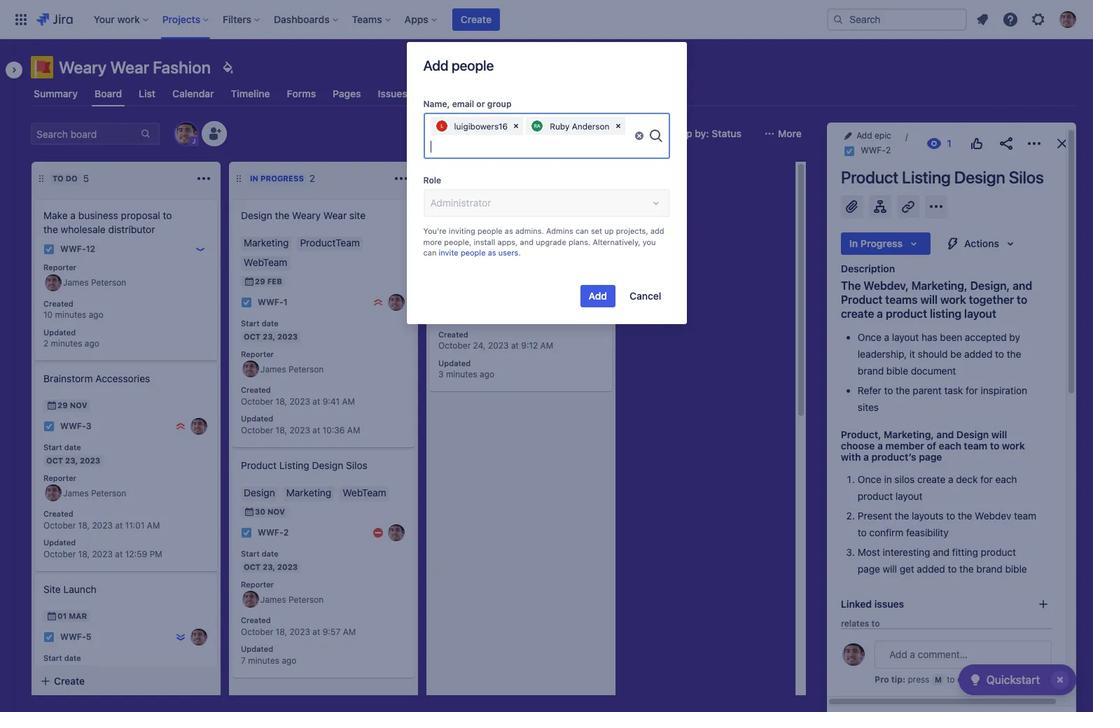 Task type: locate. For each thing, give the bounding box(es) containing it.
page inside product, marketing, and design will choose a member of each team to work with a product's page
[[919, 451, 943, 463]]

am inside created october 24, 2023 at 9:12 am
[[541, 341, 554, 351]]

james up created 10 minutes ago at the top of the page
[[63, 278, 89, 288]]

minutes inside updated 3 minutes ago
[[446, 369, 478, 380]]

add up reports
[[423, 57, 449, 74]]

wwf- for wwf-12 link
[[60, 244, 86, 255]]

product up present
[[858, 490, 893, 502]]

at for 11:01
[[115, 521, 123, 531]]

team inside product, marketing, and design will choose a member of each team to work with a product's page
[[964, 440, 988, 452]]

will up listing
[[921, 293, 938, 306]]

1 vertical spatial listing
[[279, 460, 309, 471]]

linked
[[841, 598, 872, 610]]

2023 right 24,
[[488, 341, 509, 351]]

and inside product, marketing, and design will choose a member of each team to work with a product's page
[[937, 428, 954, 440]]

highest image for wwf-1
[[373, 297, 384, 308]]

1 horizontal spatial highest image
[[373, 297, 384, 308]]

0 horizontal spatial each
[[939, 440, 962, 452]]

2023 inside created october 18, 2023 at 9:57 am
[[290, 627, 310, 638]]

date inside start date mar 1, 2024
[[64, 654, 81, 663]]

updated inside updated october 18, 2023 at 12:59 pm
[[43, 538, 76, 547]]

people inside you're inviting people as admins. admins can set up projects, add more people, install apps, and upgrade plans. alternatively, you can
[[478, 226, 503, 235]]

add people image
[[206, 125, 223, 142]]

1 horizontal spatial nov
[[268, 507, 285, 516]]

2 horizontal spatial will
[[992, 428, 1008, 440]]

am inside created october 18, 2023 at 11:01 am
[[147, 521, 160, 531]]

1 vertical spatial added
[[917, 563, 946, 575]]

Name, email or group text field
[[430, 139, 624, 153]]

reports
[[424, 88, 461, 99]]

2 once from the top
[[858, 473, 882, 485]]

october inside created october 24, 2023 at 9:12 am
[[439, 341, 471, 351]]

parent
[[913, 384, 942, 396]]

1 vertical spatial page
[[858, 563, 880, 575]]

updated inside 'updated 7 minutes ago'
[[241, 645, 273, 654]]

18, for product listing design silos
[[276, 627, 287, 638]]

add for add
[[589, 290, 607, 302]]

top
[[547, 209, 562, 221]]

and down 'admins.'
[[520, 237, 534, 246]]

0 vertical spatial people
[[452, 57, 494, 74]]

created
[[43, 299, 73, 308], [439, 330, 469, 339], [241, 386, 271, 395], [43, 510, 73, 519], [241, 616, 271, 625]]

0 horizontal spatial 1
[[284, 297, 288, 308]]

created up updated 3 minutes ago
[[439, 330, 469, 339]]

30 november 2023 image
[[244, 507, 255, 518]]

the left webdev
[[958, 510, 973, 522]]

add people
[[423, 57, 494, 74]]

3 down 29 nov
[[86, 421, 91, 432]]

1 horizontal spatial wwf-2 link
[[861, 144, 891, 158]]

done image
[[573, 275, 584, 286]]

1 horizontal spatial added
[[965, 348, 993, 360]]

2023
[[277, 332, 298, 341], [488, 341, 509, 351], [290, 397, 310, 407], [290, 425, 310, 436], [80, 456, 100, 465], [92, 521, 113, 531], [92, 549, 113, 560], [277, 562, 298, 571], [290, 627, 310, 638]]

brand down the fitting
[[977, 563, 1003, 575]]

listing for details
[[902, 167, 951, 187]]

and inside most interesting and fitting product page will get added to the brand bible
[[933, 546, 950, 558]]

james peterson image for wwf-5
[[191, 629, 207, 646]]

can up plans.
[[576, 226, 589, 235]]

add button
[[580, 285, 616, 308]]

am for october 18, 2023 at 11:01 am
[[147, 521, 160, 531]]

created 10 minutes ago
[[43, 299, 103, 320]]

2023 for october 24, 2023 at 9:12 am
[[488, 341, 509, 351]]

18, up launch
[[78, 549, 90, 560]]

30
[[255, 507, 265, 516]]

james peterson up created october 24, 2023 at 9:12 am
[[458, 308, 521, 319]]

2023 inside updated october 18, 2023 at 10:36 am
[[290, 425, 310, 436]]

0 vertical spatial bible
[[887, 365, 909, 377]]

clear image left clear icon
[[613, 120, 624, 132]]

at inside updated october 18, 2023 at 12:59 pm
[[115, 549, 123, 560]]

each
[[939, 440, 962, 452], [996, 473, 1018, 485]]

once inside once a layout has been accepted by leadership, it should be added to the brand bible document
[[858, 331, 882, 343]]

1 horizontal spatial with
[[841, 451, 861, 463]]

lowest image
[[175, 632, 186, 643]]

the down the fitting
[[960, 563, 974, 575]]

wear up the list
[[110, 57, 149, 77]]

2 vertical spatial 23,
[[263, 562, 275, 571]]

product
[[841, 167, 899, 187], [841, 293, 883, 306], [241, 460, 277, 471]]

2023 up updated october 18, 2023 at 12:59 pm
[[92, 521, 113, 531]]

oct down 30 november 2023 icon
[[244, 562, 261, 571]]

timeline
[[231, 88, 270, 99]]

create button inside primary element
[[452, 8, 500, 30]]

users.
[[499, 248, 521, 257]]

minutes inside updated 2 minutes ago
[[51, 339, 82, 349]]

nov for 29 nov
[[70, 401, 87, 410]]

forms link
[[284, 81, 319, 106]]

ago up brainstorm accessories
[[85, 339, 99, 349]]

name, email or group
[[423, 99, 512, 109]]

1 vertical spatial create
[[918, 473, 946, 485]]

0 vertical spatial marketing,
[[912, 279, 968, 292]]

0 horizontal spatial 29
[[57, 401, 68, 410]]

1 vertical spatial marketing,
[[884, 428, 934, 440]]

with
[[480, 223, 499, 235], [841, 451, 861, 463]]

weary
[[59, 57, 107, 77], [292, 209, 321, 221]]

24 october 2023 image
[[441, 256, 453, 268], [441, 256, 453, 268]]

product up 'add a child issue' icon at right top
[[841, 167, 899, 187]]

am
[[541, 341, 554, 351], [342, 397, 355, 407], [347, 425, 360, 436], [147, 521, 160, 531], [343, 627, 356, 638]]

am for october 18, 2023 at 9:41 am
[[342, 397, 355, 407]]

at inside created october 18, 2023 at 9:57 am
[[313, 627, 320, 638]]

0 horizontal spatial product listing design silos
[[241, 460, 368, 471]]

updated for october 18, 2023 at 10:36 am
[[241, 414, 273, 423]]

0 vertical spatial task image
[[241, 297, 252, 308]]

1 vertical spatial bible
[[1006, 563, 1027, 575]]

weary up board
[[59, 57, 107, 77]]

minutes inside 'updated 7 minutes ago'
[[248, 656, 280, 666]]

team right webdev
[[1014, 510, 1037, 522]]

0 horizontal spatial bible
[[887, 365, 909, 377]]

create right silos at the bottom right of page
[[918, 473, 946, 485]]

2 vertical spatial start date oct 23, 2023
[[241, 549, 298, 571]]

0 horizontal spatial add
[[423, 57, 449, 74]]

october up site
[[43, 549, 76, 560]]

add inside button
[[589, 290, 607, 302]]

people
[[452, 57, 494, 74], [478, 226, 503, 235], [461, 248, 486, 257]]

30 november 2023 image
[[244, 507, 255, 518]]

created for october 24, 2023 at 9:12 am
[[439, 330, 469, 339]]

october up updated october 18, 2023 at 12:59 pm
[[43, 521, 76, 531]]

18, inside the created october 18, 2023 at 9:41 am
[[276, 397, 287, 407]]

add a child issue image
[[872, 198, 889, 215]]

silos for details
[[1009, 167, 1044, 187]]

brand up "refer"
[[858, 365, 884, 377]]

wwf- down the 01 mar
[[60, 632, 86, 643]]

james peterson up the created october 18, 2023 at 9:41 am on the left
[[261, 364, 324, 375]]

1 vertical spatial wwf-2 link
[[258, 527, 289, 539]]

created inside the created october 18, 2023 at 9:41 am
[[241, 386, 271, 395]]

23, down 29 feb
[[263, 332, 275, 341]]

close image
[[1054, 135, 1071, 152]]

updated 7 minutes ago
[[241, 645, 297, 666]]

am inside the created october 18, 2023 at 9:41 am
[[342, 397, 355, 407]]

clear image
[[511, 120, 522, 132], [613, 120, 624, 132]]

1 vertical spatial product listing design silos
[[241, 460, 368, 471]]

18, inside created october 18, 2023 at 11:01 am
[[78, 521, 90, 531]]

to inside product, marketing, and design will choose a member of each team to work with a product's page
[[990, 440, 1000, 452]]

9:12
[[521, 341, 538, 351]]

do
[[66, 174, 78, 183]]

minutes inside created 10 minutes ago
[[55, 310, 86, 320]]

2 vertical spatial people
[[461, 248, 486, 257]]

along
[[453, 223, 478, 235]]

done image
[[573, 275, 584, 286]]

at inside created october 24, 2023 at 9:12 am
[[511, 341, 519, 351]]

bible down leadership,
[[887, 365, 909, 377]]

peterson down 12
[[91, 278, 126, 288]]

priority: highest image
[[912, 646, 926, 660]]

people up name, email or group
[[452, 57, 494, 74]]

deck
[[956, 473, 978, 485]]

2
[[886, 145, 891, 156], [310, 172, 315, 184], [43, 339, 49, 349], [284, 528, 289, 538]]

0 vertical spatial for
[[966, 384, 979, 396]]

medium image
[[590, 275, 601, 286]]

set
[[591, 226, 603, 235]]

a left new
[[471, 209, 477, 221]]

team up deck
[[964, 440, 988, 452]]

1 horizontal spatial wwf-2
[[861, 145, 891, 156]]

added inside once a layout has been accepted by leadership, it should be added to the brand bible document
[[965, 348, 993, 360]]

product up '30'
[[241, 460, 277, 471]]

create button
[[452, 8, 500, 30], [32, 669, 221, 694]]

wwf-2 link down 30 nov
[[258, 527, 289, 539]]

0 vertical spatial 23,
[[263, 332, 275, 341]]

wwf- inside "link"
[[60, 421, 86, 432]]

team inside present the layouts to the webdev team to confirm feasibility
[[1014, 510, 1037, 522]]

1 clear image from the left
[[511, 120, 522, 132]]

october inside updated october 18, 2023 at 10:36 am
[[241, 425, 273, 436]]

0 horizontal spatial will
[[883, 563, 897, 575]]

2023 inside created october 24, 2023 at 9:12 am
[[488, 341, 509, 351]]

0 vertical spatial nov
[[70, 401, 87, 410]]

1 horizontal spatial 3
[[439, 369, 444, 380]]

1 vertical spatial wwf-1
[[864, 648, 893, 659]]

with up install
[[480, 223, 499, 235]]

james
[[63, 278, 89, 288], [458, 308, 484, 319], [261, 364, 286, 375], [63, 488, 89, 499], [261, 595, 286, 605]]

1 vertical spatial start date oct 23, 2023
[[43, 443, 100, 465]]

distributor
[[108, 223, 155, 235]]

peterson up created october 18, 2023 at 9:57 am
[[289, 595, 324, 605]]

0 vertical spatial once
[[858, 331, 882, 343]]

the up apps,
[[502, 223, 516, 235]]

1 horizontal spatial add
[[589, 290, 607, 302]]

silos
[[1009, 167, 1044, 187], [346, 460, 368, 471]]

the inside once a layout has been accepted by leadership, it should be added to the brand bible document
[[1007, 348, 1022, 360]]

should
[[918, 348, 948, 360]]

a inside once a layout has been accepted by leadership, it should be added to the brand bible document
[[884, 331, 890, 343]]

to down 'accepted'
[[996, 348, 1005, 360]]

minutes for 10
[[55, 310, 86, 320]]

and inside the webdev, marketing, design, and product teams will work together to create a product listing layout
[[1013, 279, 1033, 292]]

low image
[[195, 244, 206, 255]]

updated inside updated 3 minutes ago
[[439, 358, 471, 367]]

to
[[163, 209, 172, 221], [565, 209, 574, 221], [1017, 293, 1028, 306], [996, 348, 1005, 360], [884, 384, 893, 396], [990, 440, 1000, 452], [947, 510, 956, 522], [858, 527, 867, 538], [948, 563, 957, 575], [872, 618, 880, 629], [947, 675, 955, 685]]

the
[[841, 279, 861, 292]]

updated up site
[[43, 538, 76, 547]]

18, down the created october 18, 2023 at 9:41 am on the left
[[276, 425, 287, 436]]

a up wholesale
[[70, 209, 76, 221]]

1 vertical spatial with
[[841, 451, 861, 463]]

to right top
[[565, 209, 574, 221]]

a left deck
[[949, 473, 954, 485]]

1 horizontal spatial can
[[576, 226, 589, 235]]

design,
[[971, 279, 1010, 292]]

3
[[439, 369, 444, 380], [86, 421, 91, 432]]

24,
[[473, 341, 486, 351]]

30 nov
[[255, 507, 285, 516]]

for inside 'refer to the parent task for inspiration sites'
[[966, 384, 979, 396]]

minutes down 24,
[[446, 369, 478, 380]]

am right 9:57
[[343, 627, 356, 638]]

updated for october 18, 2023 at 12:59 pm
[[43, 538, 76, 547]]

feb
[[267, 277, 282, 286]]

wwf- for top wwf-1 link
[[258, 297, 284, 308]]

peterson up created october 24, 2023 at 9:12 am
[[486, 308, 521, 319]]

product listing design silos for details
[[841, 167, 1044, 187]]

issues
[[875, 598, 905, 610]]

3 inside "wwf-3" "link"
[[86, 421, 91, 432]]

23,
[[263, 332, 275, 341], [65, 456, 78, 465], [263, 562, 275, 571]]

ago for 7 minutes ago
[[282, 656, 297, 666]]

october for october 18, 2023 at 9:57 am
[[241, 627, 273, 638]]

to down the fitting
[[948, 563, 957, 575]]

01 march 2024 image
[[46, 611, 57, 622]]

am right 11:01
[[147, 521, 160, 531]]

1 vertical spatial each
[[996, 473, 1018, 485]]

product listing design silos
[[841, 167, 1044, 187], [241, 460, 368, 471]]

plans.
[[569, 237, 591, 246]]

product down teams
[[886, 307, 928, 320]]

create inside "create a new athleisure top to go along with the turtleneck pillow sweater"
[[439, 209, 469, 221]]

wwf- for the wwf-2 link to the right
[[861, 145, 886, 156]]

1 vertical spatial will
[[992, 428, 1008, 440]]

date down 29 feb
[[262, 319, 279, 328]]

1 horizontal spatial bible
[[1006, 563, 1027, 575]]

start date oct 23, 2023 down "wwf-3" "link" at bottom left
[[43, 443, 100, 465]]

october inside the created october 18, 2023 at 9:41 am
[[241, 397, 273, 407]]

wwf-1
[[258, 297, 288, 308], [864, 648, 893, 659]]

start date oct 23, 2023 for product
[[241, 549, 298, 571]]

highest image
[[373, 297, 384, 308], [175, 421, 186, 432]]

5 right do
[[83, 172, 89, 184]]

0 vertical spatial brand
[[858, 365, 884, 377]]

peterson up created october 18, 2023 at 11:01 am
[[91, 488, 126, 499]]

james peterson image
[[388, 294, 405, 311], [242, 361, 259, 378], [388, 525, 405, 542], [191, 629, 207, 646]]

1 vertical spatial create
[[439, 209, 469, 221]]

layout inside once a layout has been accepted by leadership, it should be added to the brand bible document
[[892, 331, 919, 343]]

updated october 18, 2023 at 12:59 pm
[[43, 538, 162, 560]]

0 horizontal spatial mar
[[46, 667, 64, 676]]

1 horizontal spatial wear
[[324, 209, 347, 221]]

create column image
[[630, 167, 647, 184]]

2 task image from the top
[[43, 632, 55, 643]]

0 vertical spatial 5
[[83, 172, 89, 184]]

1 task image from the top
[[43, 244, 55, 255]]

1 horizontal spatial page
[[919, 451, 943, 463]]

for right deck
[[981, 473, 993, 485]]

created for october 18, 2023 at 11:01 am
[[43, 510, 73, 519]]

october inside created october 18, 2023 at 11:01 am
[[43, 521, 76, 531]]

layout down silos at the bottom right of page
[[896, 490, 923, 502]]

1 vertical spatial team
[[1014, 510, 1037, 522]]

brand inside once a layout has been accepted by leadership, it should be added to the brand bible document
[[858, 365, 884, 377]]

2 vertical spatial task image
[[241, 528, 252, 539]]

wwf- down wholesale
[[60, 244, 86, 255]]

alternatively,
[[593, 237, 641, 246]]

11:01
[[125, 521, 145, 531]]

oct
[[465, 257, 482, 266], [244, 332, 261, 341], [46, 456, 63, 465], [244, 562, 261, 571]]

created up 'updated 7 minutes ago'
[[241, 616, 271, 625]]

to inside make a business proposal to the wholesale distributor
[[163, 209, 172, 221]]

task image down 30 november 2023 icon
[[241, 528, 252, 539]]

Search board text field
[[32, 124, 139, 144]]

create banner
[[0, 0, 1094, 39]]

start date oct 23, 2023 down 30 nov
[[241, 549, 298, 571]]

james peterson image
[[175, 123, 198, 145], [45, 274, 62, 291], [440, 305, 457, 322], [191, 418, 207, 435], [45, 485, 62, 502], [242, 592, 259, 608], [933, 645, 949, 662]]

0 vertical spatial product listing design silos
[[841, 167, 1044, 187]]

0 horizontal spatial wwf-1
[[258, 297, 288, 308]]

created inside created october 18, 2023 at 9:57 am
[[241, 616, 271, 625]]

layout inside once in silos create a deck for each product layout
[[896, 490, 923, 502]]

create
[[841, 307, 875, 320], [918, 473, 946, 485]]

jira image
[[36, 11, 73, 28], [36, 11, 73, 28]]

dismiss quickstart image
[[1049, 669, 1072, 691]]

2023 left 9:57
[[290, 627, 310, 638]]

once inside once in silos create a deck for each product layout
[[858, 473, 882, 485]]

listing
[[902, 167, 951, 187], [279, 460, 309, 471]]

add people dialog
[[407, 42, 687, 324]]

task image
[[43, 244, 55, 255], [43, 632, 55, 643]]

1 horizontal spatial silos
[[1009, 167, 1044, 187]]

ago inside updated 3 minutes ago
[[480, 369, 495, 380]]

1 horizontal spatial team
[[1014, 510, 1037, 522]]

am inside created october 18, 2023 at 9:57 am
[[343, 627, 356, 638]]

2023 for october 18, 2023 at 10:36 am
[[290, 425, 310, 436]]

1 vertical spatial 5
[[86, 632, 91, 643]]

0 vertical spatial wear
[[110, 57, 149, 77]]

0 vertical spatial layout
[[965, 307, 997, 320]]

18, up updated october 18, 2023 at 10:36 am
[[276, 397, 287, 407]]

29 nov
[[57, 401, 87, 410]]

23, down 30 nov
[[263, 562, 275, 571]]

start down 30 november 2023 icon
[[241, 549, 260, 558]]

group
[[487, 99, 512, 109]]

2 vertical spatial layout
[[896, 490, 923, 502]]

webdev
[[975, 510, 1012, 522]]

work inside product, marketing, and design will choose a member of each team to work with a product's page
[[1002, 440, 1025, 452]]

0 vertical spatial mar
[[69, 612, 87, 621]]

details element
[[841, 686, 1052, 712]]

create button up add people
[[452, 8, 500, 30]]

01 march 2024 image
[[46, 611, 57, 622]]

wwf-2 up 'add a child issue' icon at right top
[[861, 145, 891, 156]]

0 horizontal spatial silos
[[346, 460, 368, 471]]

2023 for october 18, 2023 at 9:57 am
[[290, 627, 310, 638]]

work
[[941, 293, 967, 306], [1002, 440, 1025, 452]]

at inside updated october 18, 2023 at 10:36 am
[[313, 425, 320, 436]]

start date oct 23, 2023 for design
[[241, 319, 298, 341]]

created inside created 10 minutes ago
[[43, 299, 73, 308]]

2023 inside the created october 18, 2023 at 9:41 am
[[290, 397, 310, 407]]

1,
[[66, 667, 73, 676]]

create down the
[[841, 307, 875, 320]]

created for 10 minutes ago
[[43, 299, 73, 308]]

23, for design
[[263, 332, 275, 341]]

tab list
[[22, 81, 1085, 106]]

team
[[964, 440, 988, 452], [1014, 510, 1037, 522]]

and down the feasibility
[[933, 546, 950, 558]]

reporter up created october 18, 2023 at 9:57 am
[[241, 580, 274, 589]]

october for october 18, 2023 at 11:01 am
[[43, 521, 76, 531]]

2 clear image from the left
[[613, 120, 624, 132]]

most
[[858, 546, 881, 558]]

wwf-2 for the bottom the wwf-2 link
[[258, 528, 289, 538]]

0 horizontal spatial nov
[[70, 401, 87, 410]]

in
[[250, 174, 259, 183]]

name,
[[423, 99, 450, 109]]

ago inside 'updated 7 minutes ago'
[[282, 656, 297, 666]]

0 horizontal spatial work
[[941, 293, 967, 306]]

clear image up name, email or group "text box"
[[511, 120, 522, 132]]

and inside you're inviting people as admins. admins can set up projects, add more people, install apps, and upgrade plans. alternatively, you can
[[520, 237, 534, 246]]

listing for start date
[[279, 460, 309, 471]]

can down more
[[423, 248, 437, 257]]

brainstorm accessories
[[43, 373, 150, 385]]

october
[[439, 341, 471, 351], [241, 397, 273, 407], [241, 425, 273, 436], [43, 521, 76, 531], [43, 549, 76, 560], [241, 627, 273, 638]]

tab list containing board
[[22, 81, 1085, 106]]

add for add people
[[423, 57, 449, 74]]

1 once from the top
[[858, 331, 882, 343]]

once left in at the bottom right of the page
[[858, 473, 882, 485]]

product for start date
[[241, 460, 277, 471]]

wwf-1 link down feb
[[258, 297, 288, 309]]

29 for 29 feb
[[255, 277, 265, 286]]

01
[[57, 612, 67, 621]]

wwf-2
[[861, 145, 891, 156], [258, 528, 289, 538]]

0 horizontal spatial wwf-2 link
[[258, 527, 289, 539]]

each inside product, marketing, and design will choose a member of each team to work with a product's page
[[939, 440, 962, 452]]

0 horizontal spatial 3
[[86, 421, 91, 432]]

accessories
[[96, 373, 150, 385]]

added inside most interesting and fitting product page will get added to the brand bible
[[917, 563, 946, 575]]

wwf- down 30 nov
[[258, 528, 284, 538]]

0 vertical spatial added
[[965, 348, 993, 360]]

0 vertical spatial wwf-2
[[861, 145, 891, 156]]

1 horizontal spatial as
[[505, 226, 513, 235]]

0 horizontal spatial highest image
[[175, 421, 186, 432]]

updated inside updated 2 minutes ago
[[43, 328, 76, 337]]

each right of
[[939, 440, 962, 452]]

primary element
[[8, 0, 827, 39]]

medium high image
[[373, 528, 384, 539]]

0 vertical spatial task image
[[43, 244, 55, 255]]

once for once a layout has been accepted by leadership, it should be added to the brand bible document
[[858, 331, 882, 343]]

0 vertical spatial create
[[461, 13, 492, 25]]

0 vertical spatial create
[[841, 307, 875, 320]]

1 vertical spatial 1
[[889, 648, 893, 659]]

will inside the webdev, marketing, design, and product teams will work together to create a product listing layout
[[921, 293, 938, 306]]

wear
[[110, 57, 149, 77], [324, 209, 347, 221]]

2024
[[75, 667, 96, 676]]

2023 inside updated october 18, 2023 at 12:59 pm
[[92, 549, 113, 560]]

with inside "create a new athleisure top to go along with the turtleneck pillow sweater"
[[480, 223, 499, 235]]

october up 'updated 7 minutes ago'
[[241, 627, 273, 638]]

29 february 2024 image
[[244, 276, 255, 287]]

october for october 18, 2023 at 12:59 pm
[[43, 549, 76, 560]]

and right design,
[[1013, 279, 1033, 292]]

at inside created october 18, 2023 at 11:01 am
[[115, 521, 123, 531]]

29 left feb
[[255, 277, 265, 286]]

bible inside most interesting and fitting product page will get added to the brand bible
[[1006, 563, 1027, 575]]

october inside updated october 18, 2023 at 12:59 pm
[[43, 549, 76, 560]]

check image
[[967, 672, 984, 689]]

0 vertical spatial weary
[[59, 57, 107, 77]]

2 inside updated 2 minutes ago
[[43, 339, 49, 349]]

upgrade
[[536, 237, 567, 246]]

1 vertical spatial wwf-2
[[258, 528, 289, 538]]

updated inside updated october 18, 2023 at 10:36 am
[[241, 414, 273, 423]]

with down product,
[[841, 451, 861, 463]]

29 november 2023 image
[[46, 400, 57, 411], [46, 400, 57, 411]]

2 vertical spatial will
[[883, 563, 897, 575]]

0 horizontal spatial team
[[964, 440, 988, 452]]

october down the created october 18, 2023 at 9:41 am on the left
[[241, 425, 273, 436]]

1 horizontal spatial create button
[[452, 8, 500, 30]]

1 vertical spatial add
[[589, 290, 607, 302]]

0 vertical spatial 3
[[439, 369, 444, 380]]

a inside "create a new athleisure top to go along with the turtleneck pillow sweater"
[[471, 209, 477, 221]]

created inside created october 18, 2023 at 11:01 am
[[43, 510, 73, 519]]

weary down in progress 2
[[292, 209, 321, 221]]

0 vertical spatial listing
[[902, 167, 951, 187]]

cancel button
[[621, 285, 670, 308]]

0 vertical spatial add
[[423, 57, 449, 74]]

october inside created october 18, 2023 at 9:57 am
[[241, 627, 273, 638]]

page
[[919, 451, 943, 463], [858, 563, 880, 575]]

date
[[262, 319, 279, 328], [64, 443, 81, 452], [262, 549, 279, 558], [64, 654, 81, 663]]

ruby anderson
[[550, 121, 610, 131]]

2023 for october 18, 2023 at 9:41 am
[[290, 397, 310, 407]]

2 down the 10
[[43, 339, 49, 349]]

1 horizontal spatial will
[[921, 293, 938, 306]]

0 vertical spatial silos
[[1009, 167, 1044, 187]]

board
[[95, 87, 122, 99]]

summary link
[[31, 81, 81, 106]]

1 horizontal spatial create
[[918, 473, 946, 485]]

1 horizontal spatial brand
[[977, 563, 1003, 575]]

1 vertical spatial highest image
[[175, 421, 186, 432]]

comment
[[958, 675, 995, 685]]

23, down "wwf-3" "link" at bottom left
[[65, 456, 78, 465]]

nov right '30'
[[268, 507, 285, 516]]

feasibility
[[907, 527, 949, 538]]

2 vertical spatial product
[[241, 460, 277, 471]]

people for invite people as users.
[[461, 248, 486, 257]]

at inside the created october 18, 2023 at 9:41 am
[[313, 397, 320, 407]]

projects,
[[616, 226, 649, 235]]

0 vertical spatial highest image
[[373, 297, 384, 308]]

minutes for 3
[[446, 369, 478, 380]]

0 vertical spatial each
[[939, 440, 962, 452]]

create
[[461, 13, 492, 25], [439, 209, 469, 221], [54, 675, 85, 687]]

wwf-1 link right issue type: task 'image'
[[864, 648, 893, 659]]

mar left 1,
[[46, 667, 64, 676]]

product
[[886, 307, 928, 320], [858, 490, 893, 502], [981, 546, 1016, 558]]

to right m
[[947, 675, 955, 685]]

product inside the webdev, marketing, design, and product teams will work together to create a product listing layout
[[886, 307, 928, 320]]

29 for 29 nov
[[57, 401, 68, 410]]

1 vertical spatial people
[[478, 226, 503, 235]]

marketing, inside the webdev, marketing, design, and product teams will work together to create a product listing layout
[[912, 279, 968, 292]]

task image down 01 march 2024 icon
[[43, 632, 55, 643]]

to inside the webdev, marketing, design, and product teams will work together to create a product listing layout
[[1017, 293, 1028, 306]]

0 horizontal spatial added
[[917, 563, 946, 575]]

work down inspiration
[[1002, 440, 1025, 452]]

0 vertical spatial will
[[921, 293, 938, 306]]

weary wear fashion
[[59, 57, 211, 77]]

1 vertical spatial 3
[[86, 421, 91, 432]]

october left 24,
[[439, 341, 471, 351]]

task image
[[241, 297, 252, 308], [43, 421, 55, 432], [241, 528, 252, 539]]



Task type: vqa. For each thing, say whether or not it's contained in the screenshot.
I've
no



Task type: describe. For each thing, give the bounding box(es) containing it.
minutes for 2
[[51, 339, 82, 349]]

wwf- for wwf-5 link
[[60, 632, 86, 643]]

a inside the webdev, marketing, design, and product teams will work together to create a product listing layout
[[877, 307, 883, 320]]

leadership,
[[858, 348, 907, 360]]

2 up 'add a child issue' icon at right top
[[886, 145, 891, 156]]

product listing design silos for start date
[[241, 460, 368, 471]]

together
[[969, 293, 1015, 306]]

fashion
[[153, 57, 211, 77]]

james peterson up created october 18, 2023 at 9:57 am
[[261, 595, 324, 605]]

1 horizontal spatial 1
[[889, 648, 893, 659]]

1 vertical spatial task image
[[43, 421, 55, 432]]

listing
[[930, 307, 962, 320]]

task
[[945, 384, 964, 396]]

3 for updated 3 minutes ago
[[439, 369, 444, 380]]

design inside product, marketing, and design will choose a member of each team to work with a product's page
[[957, 428, 989, 440]]

brainstorm
[[43, 373, 93, 385]]

james up created october 18, 2023 at 11:01 am
[[63, 488, 89, 499]]

0 horizontal spatial create button
[[32, 669, 221, 694]]

reporter down wwf-12 link
[[43, 263, 76, 272]]

install
[[474, 237, 496, 246]]

layouts
[[912, 510, 944, 522]]

create inside the webdev, marketing, design, and product teams will work together to create a product listing layout
[[841, 307, 875, 320]]

october for october 18, 2023 at 10:36 am
[[241, 425, 273, 436]]

12
[[86, 244, 95, 255]]

2023 down feb
[[277, 332, 298, 341]]

once a layout has been accepted by leadership, it should be added to the brand bible document
[[858, 331, 1024, 377]]

or
[[477, 99, 485, 109]]

calendar
[[172, 88, 214, 99]]

oct down "wwf-3" "link" at bottom left
[[46, 456, 63, 465]]

refer to the parent task for inspiration sites
[[858, 384, 1030, 413]]

0 vertical spatial wwf-1 link
[[258, 297, 288, 309]]

you
[[643, 237, 656, 246]]

3 for wwf-3
[[86, 421, 91, 432]]

has
[[922, 331, 938, 343]]

site launch
[[43, 584, 96, 595]]

reporter down "wwf-3" "link" at bottom left
[[43, 473, 76, 482]]

the inside make a business proposal to the wholesale distributor
[[43, 223, 58, 235]]

a right choose
[[878, 440, 883, 452]]

peterson up the created october 18, 2023 at 9:41 am on the left
[[289, 364, 324, 375]]

24 oct
[[453, 257, 482, 266]]

oct right 24
[[465, 257, 482, 266]]

relates to
[[841, 618, 880, 629]]

details
[[850, 697, 883, 709]]

issues link
[[375, 81, 410, 106]]

issues
[[378, 88, 408, 99]]

james up created october 18, 2023 at 9:57 am
[[261, 595, 286, 605]]

more
[[423, 237, 442, 246]]

Search field
[[827, 8, 967, 30]]

james peterson image for wwf-1
[[388, 294, 405, 311]]

make a business proposal to the wholesale distributor
[[43, 209, 172, 235]]

pages link
[[330, 81, 364, 106]]

with inside product, marketing, and design will choose a member of each team to work with a product's page
[[841, 451, 861, 463]]

link an issue image
[[1038, 599, 1049, 610]]

progress
[[261, 174, 304, 183]]

up
[[605, 226, 614, 235]]

invite
[[439, 248, 459, 257]]

ago for 3 minutes ago
[[480, 369, 495, 380]]

1 horizontal spatial weary
[[292, 209, 321, 221]]

2 vertical spatial create
[[54, 675, 85, 687]]

the up confirm
[[895, 510, 910, 522]]

add
[[651, 226, 665, 235]]

at for 10:36
[[313, 425, 320, 436]]

sweater
[[467, 237, 504, 249]]

wwf-2 for the wwf-2 link to the right
[[861, 145, 891, 156]]

reporter up the created october 18, 2023 at 9:41 am on the left
[[241, 349, 274, 358]]

to up most
[[858, 527, 867, 538]]

24
[[453, 257, 463, 266]]

2023 down "wwf-3" "link" at bottom left
[[80, 456, 100, 465]]

updated for 2 minutes ago
[[43, 328, 76, 337]]

29 february 2024 image
[[244, 276, 255, 287]]

document
[[911, 365, 956, 377]]

search image
[[833, 14, 844, 25]]

work inside the webdev, marketing, design, and product teams will work together to create a product listing layout
[[941, 293, 967, 306]]

design the weary wear site
[[241, 209, 366, 221]]

mar inside start date mar 1, 2024
[[46, 667, 64, 676]]

wwf-3 link
[[60, 421, 91, 433]]

be
[[951, 348, 962, 360]]

0 horizontal spatial as
[[488, 248, 496, 257]]

18, for brainstorm accessories
[[78, 549, 90, 560]]

choose
[[841, 440, 875, 452]]

profile image of james peterson image
[[843, 644, 865, 666]]

the webdev, marketing, design, and product teams will work together to create a product listing layout
[[841, 279, 1035, 320]]

interesting
[[883, 546, 931, 558]]

teams
[[886, 293, 918, 306]]

01 mar
[[57, 612, 87, 621]]

wholesale
[[61, 223, 106, 235]]

in progress 2
[[250, 172, 315, 184]]

james peterson down 12
[[63, 278, 126, 288]]

wwf- for "wwf-3" "link" at bottom left
[[60, 421, 86, 432]]

for inside once in silos create a deck for each product layout
[[981, 473, 993, 485]]

product inside the webdev, marketing, design, and product teams will work together to create a product listing layout
[[841, 293, 883, 306]]

calendar link
[[170, 81, 217, 106]]

october for october 18, 2023 at 9:41 am
[[241, 397, 273, 407]]

product's
[[872, 451, 917, 463]]

am for october 18, 2023 at 9:57 am
[[343, 627, 356, 638]]

1 horizontal spatial mar
[[69, 612, 87, 621]]

created for october 18, 2023 at 9:57 am
[[241, 616, 271, 625]]

to right layouts on the bottom of page
[[947, 510, 956, 522]]

ruby
[[550, 121, 570, 131]]

nov for 30 nov
[[268, 507, 285, 516]]

updated 2 minutes ago
[[43, 328, 99, 349]]

task image for wwf-5
[[43, 632, 55, 643]]

task image for wwf-12
[[43, 244, 55, 255]]

am for october 18, 2023 at 10:36 am
[[347, 425, 360, 436]]

created october 18, 2023 at 9:57 am
[[241, 616, 356, 638]]

to inside once a layout has been accepted by leadership, it should be added to the brand bible document
[[996, 348, 1005, 360]]

to inside 'refer to the parent task for inspiration sites'
[[884, 384, 893, 396]]

webdev,
[[864, 279, 909, 292]]

been
[[940, 331, 963, 343]]

start inside start date mar 1, 2024
[[43, 654, 62, 663]]

to down linked issues
[[872, 618, 880, 629]]

highest image for wwf-3
[[175, 421, 186, 432]]

the inside most interesting and fitting product page will get added to the brand bible
[[960, 563, 974, 575]]

to inside "create a new athleisure top to go along with the turtleneck pillow sweater"
[[565, 209, 574, 221]]

you're inviting people as admins. admins can set up projects, add more people, install apps, and upgrade plans. alternatively, you can
[[423, 226, 665, 257]]

updated october 18, 2023 at 10:36 am
[[241, 414, 360, 436]]

people for add people
[[452, 57, 494, 74]]

wwf- right issue type: task 'image'
[[864, 648, 889, 659]]

page inside most interesting and fitting product page will get added to the brand bible
[[858, 563, 880, 575]]

at for 12:59
[[115, 549, 123, 560]]

tip:
[[892, 675, 906, 685]]

at for 9:41
[[313, 397, 320, 407]]

product inside most interesting and fitting product page will get added to the brand bible
[[981, 546, 1016, 558]]

2 down 30 nov
[[284, 528, 289, 538]]

date down "wwf-3" "link" at bottom left
[[64, 443, 81, 452]]

start down "wwf-3" "link" at bottom left
[[43, 443, 62, 452]]

the inside "create a new athleisure top to go along with the turtleneck pillow sweater"
[[502, 223, 516, 235]]

date down 30 nov
[[262, 549, 279, 558]]

pillow
[[439, 237, 465, 249]]

product inside once in silos create a deck for each product layout
[[858, 490, 893, 502]]

start down 29 february 2024 icon
[[241, 319, 260, 328]]

you're
[[423, 226, 447, 235]]

october for october 24, 2023 at 9:12 am
[[439, 341, 471, 351]]

create inside once in silos create a deck for each product layout
[[918, 473, 946, 485]]

the inside 'refer to the parent task for inspiration sites'
[[896, 384, 911, 396]]

at for 9:12
[[511, 341, 519, 351]]

layout inside the webdev, marketing, design, and product teams will work together to create a product listing layout
[[965, 307, 997, 320]]

athleisure
[[501, 209, 545, 221]]

wwf-12
[[60, 244, 95, 255]]

1 vertical spatial wear
[[324, 209, 347, 221]]

brand inside most interesting and fitting product page will get added to the brand bible
[[977, 563, 1003, 575]]

james peterson up created october 18, 2023 at 11:01 am
[[63, 488, 126, 499]]

to inside most interesting and fitting product page will get added to the brand bible
[[948, 563, 957, 575]]

turtleneck
[[519, 223, 567, 235]]

summary
[[34, 88, 78, 99]]

0 vertical spatial 1
[[284, 297, 288, 308]]

of
[[927, 440, 937, 452]]

ago for 2 minutes ago
[[85, 339, 99, 349]]

present the layouts to the webdev team to confirm feasibility
[[858, 510, 1039, 538]]

Add a comment… field
[[875, 641, 1052, 669]]

attach image
[[844, 198, 861, 215]]

create a new athleisure top to go along with the turtleneck pillow sweater
[[439, 209, 574, 249]]

product for details
[[841, 167, 899, 187]]

1 horizontal spatial wwf-1 link
[[864, 648, 893, 659]]

make
[[43, 209, 68, 221]]

accepted
[[965, 331, 1007, 343]]

james up 24,
[[458, 308, 484, 319]]

member
[[886, 440, 925, 452]]

12:59
[[125, 549, 147, 560]]

18, inside updated october 18, 2023 at 10:36 am
[[276, 425, 287, 436]]

site
[[350, 209, 366, 221]]

clear image for luigibowers16
[[511, 120, 522, 132]]

wwf-5 link
[[60, 632, 91, 644]]

will inside product, marketing, and design will choose a member of each team to work with a product's page
[[992, 428, 1008, 440]]

am for october 24, 2023 at 9:12 am
[[541, 341, 554, 351]]

updated for 3 minutes ago
[[439, 358, 471, 367]]

task image for design
[[241, 297, 252, 308]]

1 vertical spatial 23,
[[65, 456, 78, 465]]

0 vertical spatial can
[[576, 226, 589, 235]]

clear image for ruby anderson
[[613, 120, 624, 132]]

issue type: task image
[[847, 648, 858, 659]]

create inside primary element
[[461, 13, 492, 25]]

the down progress
[[275, 209, 290, 221]]

confirm
[[870, 527, 904, 538]]

reporter down 1,
[[43, 684, 76, 693]]

admins
[[546, 226, 574, 235]]

23, for product
[[263, 562, 275, 571]]

a down product,
[[864, 451, 869, 463]]

clear image
[[634, 130, 645, 142]]

apps,
[[498, 237, 518, 246]]

each inside once in silos create a deck for each product layout
[[996, 473, 1018, 485]]

2023 for october 18, 2023 at 12:59 pm
[[92, 549, 113, 560]]

invite people as users.
[[439, 248, 521, 257]]

once in silos create a deck for each product layout
[[858, 473, 1020, 502]]

bible inside once a layout has been accepted by leadership, it should be added to the brand bible document
[[887, 365, 909, 377]]

wwf-5
[[60, 632, 91, 643]]

created october 18, 2023 at 11:01 am
[[43, 510, 160, 531]]

admins.
[[516, 226, 544, 235]]

a inside make a business proposal to the wholesale distributor
[[70, 209, 76, 221]]

minutes for 7
[[248, 656, 280, 666]]

pro tip: press m to comment
[[875, 675, 995, 685]]

people,
[[444, 237, 472, 246]]

pm
[[150, 549, 162, 560]]

2023 down 30 nov
[[277, 562, 298, 571]]

to do 5
[[53, 172, 89, 184]]

29 feb
[[255, 277, 282, 286]]

a inside once in silos create a deck for each product layout
[[949, 473, 954, 485]]

2023 for october 18, 2023 at 11:01 am
[[92, 521, 113, 531]]

updated for 7 minutes ago
[[241, 645, 273, 654]]

silos for start date
[[346, 460, 368, 471]]

will inside most interesting and fitting product page will get added to the brand bible
[[883, 563, 897, 575]]

marketing, inside product, marketing, and design will choose a member of each team to work with a product's page
[[884, 428, 934, 440]]

2 right progress
[[310, 172, 315, 184]]

new
[[479, 209, 498, 221]]

james peterson image for wwf-2
[[388, 525, 405, 542]]

created for october 18, 2023 at 9:41 am
[[241, 386, 271, 395]]

quickstart
[[987, 674, 1040, 687]]

at for 9:57
[[313, 627, 320, 638]]

7
[[241, 656, 246, 666]]

ago for 10 minutes ago
[[89, 310, 103, 320]]

wwf-12 link
[[60, 243, 95, 255]]

as inside you're inviting people as admins. admins can set up projects, add more people, install apps, and upgrade plans. alternatively, you can
[[505, 226, 513, 235]]

9:41
[[323, 397, 340, 407]]

task image for product
[[241, 528, 252, 539]]

18, for design the weary wear site
[[276, 397, 287, 407]]

9:57
[[323, 627, 341, 638]]

0 horizontal spatial can
[[423, 248, 437, 257]]

fitting
[[953, 546, 979, 558]]

list
[[139, 88, 156, 99]]

wwf- for the bottom the wwf-2 link
[[258, 528, 284, 538]]

once for once in silos create a deck for each product layout
[[858, 473, 882, 485]]

james up the created october 18, 2023 at 9:41 am on the left
[[261, 364, 286, 375]]

press
[[908, 675, 930, 685]]

oct down 29 february 2024 icon
[[244, 332, 261, 341]]

product, marketing, and design will choose a member of each team to work with a product's page
[[841, 428, 1028, 463]]



